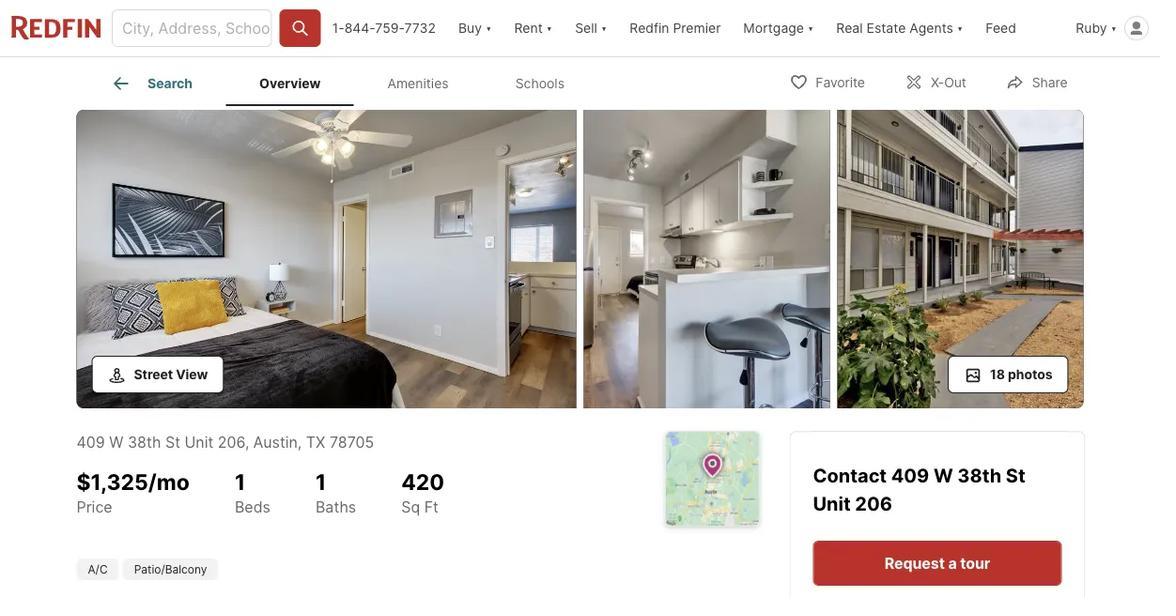 Task type: describe. For each thing, give the bounding box(es) containing it.
x-out button
[[889, 63, 983, 101]]

1-844-759-7732
[[332, 20, 436, 36]]

1 beds
[[235, 469, 271, 516]]

$1,325 /mo price
[[77, 469, 190, 516]]

▾ for sell ▾
[[601, 20, 608, 36]]

▾ for rent ▾
[[547, 20, 553, 36]]

tx
[[306, 433, 326, 452]]

18 photos button
[[949, 356, 1069, 394]]

real estate agents ▾
[[837, 20, 964, 36]]

sell ▾
[[575, 20, 608, 36]]

420
[[402, 469, 445, 495]]

3 image image from the left
[[838, 110, 1084, 409]]

feed
[[986, 20, 1017, 36]]

sq
[[402, 498, 420, 517]]

out
[[945, 75, 967, 91]]

rent ▾
[[515, 20, 553, 36]]

1 image image from the left
[[77, 110, 577, 409]]

1 baths
[[316, 469, 356, 516]]

st for 409 w 38th st unit 206 , austin , tx 78705
[[165, 433, 180, 452]]

mortgage ▾ button
[[733, 0, 826, 56]]

38th for 409 w 38th st unit 206
[[958, 465, 1002, 488]]

share button
[[991, 63, 1084, 101]]

agents
[[910, 20, 954, 36]]

price
[[77, 498, 112, 516]]

409 for 409 w 38th st unit 206 , austin , tx 78705
[[77, 433, 105, 452]]

photos
[[1009, 367, 1053, 383]]

tour
[[961, 555, 991, 573]]

▾ for mortgage ▾
[[808, 20, 814, 36]]

1 for 1 beds
[[235, 469, 246, 495]]

409 w 38th st unit 206 , austin , tx 78705
[[77, 433, 374, 452]]

mortgage
[[744, 20, 805, 36]]

redfin
[[630, 20, 670, 36]]

rent
[[515, 20, 543, 36]]

redfin premier
[[630, 20, 721, 36]]

206 for 409 w 38th st unit 206
[[856, 493, 893, 516]]

38th for 409 w 38th st unit 206 , austin , tx 78705
[[128, 433, 161, 452]]

ruby ▾
[[1077, 20, 1118, 36]]

w for 409 w 38th st unit 206
[[934, 465, 954, 488]]

2 image image from the left
[[584, 110, 831, 409]]

844-
[[345, 20, 375, 36]]

18
[[991, 367, 1006, 383]]

unit for 409 w 38th st unit 206
[[814, 493, 851, 516]]

estate
[[867, 20, 907, 36]]

ft
[[425, 498, 439, 517]]

buy
[[459, 20, 482, 36]]

a
[[949, 555, 958, 573]]

real estate agents ▾ link
[[837, 0, 964, 56]]

tab list containing search
[[77, 57, 613, 106]]

▾ for ruby ▾
[[1112, 20, 1118, 36]]

premier
[[674, 20, 721, 36]]

map entry image
[[666, 432, 760, 526]]

x-out
[[932, 75, 967, 91]]

schools
[[516, 75, 565, 91]]

206 for 409 w 38th st unit 206 , austin , tx 78705
[[218, 433, 245, 452]]

▾ inside dropdown button
[[958, 20, 964, 36]]

search
[[148, 75, 193, 91]]

759-
[[375, 20, 405, 36]]

$1,325
[[77, 469, 148, 495]]

buy ▾
[[459, 20, 492, 36]]

view
[[176, 367, 208, 383]]



Task type: vqa. For each thing, say whether or not it's contained in the screenshot.
Philadelphia,
no



Task type: locate. For each thing, give the bounding box(es) containing it.
0 vertical spatial 409
[[77, 433, 105, 452]]

▾ right sell
[[601, 20, 608, 36]]

0 horizontal spatial ,
[[245, 433, 249, 452]]

▾ right rent
[[547, 20, 553, 36]]

baths
[[316, 498, 356, 516]]

unit up /mo
[[185, 433, 214, 452]]

1 vertical spatial st
[[1007, 465, 1026, 488]]

beds
[[235, 498, 271, 516]]

street view button
[[92, 356, 224, 394]]

City, Address, School, Agent, ZIP search field
[[112, 9, 272, 47]]

1 horizontal spatial 38th
[[958, 465, 1002, 488]]

38th up tour
[[958, 465, 1002, 488]]

1 horizontal spatial 409
[[892, 465, 930, 488]]

409 up $1,325
[[77, 433, 105, 452]]

1 inside the 1 baths
[[316, 469, 326, 495]]

1 vertical spatial 409
[[892, 465, 930, 488]]

2 ▾ from the left
[[547, 20, 553, 36]]

1 for 1 baths
[[316, 469, 326, 495]]

▾ for buy ▾
[[486, 20, 492, 36]]

18 photos
[[991, 367, 1053, 383]]

2 horizontal spatial image image
[[838, 110, 1084, 409]]

overview
[[259, 75, 321, 91]]

favorite button
[[774, 63, 882, 101]]

78705
[[330, 433, 374, 452]]

a/c
[[88, 563, 108, 577]]

request a tour button
[[814, 541, 1063, 587]]

2 , from the left
[[298, 433, 302, 452]]

st inside 409 w 38th st unit 206
[[1007, 465, 1026, 488]]

unit down contact
[[814, 493, 851, 516]]

1 vertical spatial unit
[[814, 493, 851, 516]]

5 ▾ from the left
[[958, 20, 964, 36]]

street view
[[134, 367, 208, 383]]

share
[[1033, 75, 1068, 91]]

2 1 from the left
[[316, 469, 326, 495]]

206 left austin
[[218, 433, 245, 452]]

4 ▾ from the left
[[808, 20, 814, 36]]

search link
[[110, 72, 193, 95]]

sell ▾ button
[[564, 0, 619, 56]]

7732
[[405, 20, 436, 36]]

38th
[[128, 433, 161, 452], [958, 465, 1002, 488]]

mortgage ▾
[[744, 20, 814, 36]]

x-
[[932, 75, 945, 91]]

409 w 38th st unit 206
[[814, 465, 1026, 516]]

amenities tab
[[354, 61, 482, 106]]

unit inside 409 w 38th st unit 206
[[814, 493, 851, 516]]

rent ▾ button
[[503, 0, 564, 56]]

/mo
[[148, 469, 190, 495]]

mortgage ▾ button
[[744, 0, 814, 56]]

real
[[837, 20, 864, 36]]

0 horizontal spatial 409
[[77, 433, 105, 452]]

420 sq ft
[[402, 469, 445, 517]]

1 horizontal spatial w
[[934, 465, 954, 488]]

w
[[109, 433, 124, 452], [934, 465, 954, 488]]

w for 409 w 38th st unit 206 , austin , tx 78705
[[109, 433, 124, 452]]

favorite
[[816, 75, 866, 91]]

▾ right "agents"
[[958, 20, 964, 36]]

, left austin
[[245, 433, 249, 452]]

1-
[[332, 20, 345, 36]]

request a tour
[[885, 555, 991, 573]]

1 ▾ from the left
[[486, 20, 492, 36]]

6 ▾ from the left
[[1112, 20, 1118, 36]]

tab list
[[77, 57, 613, 106]]

0 vertical spatial 206
[[218, 433, 245, 452]]

38th up /mo
[[128, 433, 161, 452]]

409 inside 409 w 38th st unit 206
[[892, 465, 930, 488]]

1 horizontal spatial ,
[[298, 433, 302, 452]]

austin
[[253, 433, 298, 452]]

rent ▾ button
[[515, 0, 553, 56]]

1 1 from the left
[[235, 469, 246, 495]]

1 , from the left
[[245, 433, 249, 452]]

409 up request
[[892, 465, 930, 488]]

contact
[[814, 465, 892, 488]]

▾ right buy
[[486, 20, 492, 36]]

, left tx
[[298, 433, 302, 452]]

amenities
[[388, 75, 449, 91]]

0 horizontal spatial 38th
[[128, 433, 161, 452]]

0 horizontal spatial image image
[[77, 110, 577, 409]]

0 horizontal spatial 1
[[235, 469, 246, 495]]

image image
[[77, 110, 577, 409], [584, 110, 831, 409], [838, 110, 1084, 409]]

1 horizontal spatial 206
[[856, 493, 893, 516]]

1 horizontal spatial unit
[[814, 493, 851, 516]]

patio/balcony
[[134, 563, 207, 577]]

w up request a tour
[[934, 465, 954, 488]]

206 down contact
[[856, 493, 893, 516]]

sell
[[575, 20, 598, 36]]

0 horizontal spatial unit
[[185, 433, 214, 452]]

1 vertical spatial 206
[[856, 493, 893, 516]]

schools tab
[[482, 61, 598, 106]]

1 up "beds"
[[235, 469, 246, 495]]

real estate agents ▾ button
[[826, 0, 975, 56]]

feed button
[[975, 0, 1065, 56]]

▾ right ruby
[[1112, 20, 1118, 36]]

unit
[[185, 433, 214, 452], [814, 493, 851, 516]]

ruby
[[1077, 20, 1108, 36]]

request
[[885, 555, 946, 573]]

1 horizontal spatial image image
[[584, 110, 831, 409]]

0 vertical spatial st
[[165, 433, 180, 452]]

409 for 409 w 38th st unit 206
[[892, 465, 930, 488]]

buy ▾ button
[[447, 0, 503, 56]]

overview tab
[[226, 61, 354, 106]]

st
[[165, 433, 180, 452], [1007, 465, 1026, 488]]

409
[[77, 433, 105, 452], [892, 465, 930, 488]]

1 inside 1 beds
[[235, 469, 246, 495]]

0 horizontal spatial w
[[109, 433, 124, 452]]

buy ▾ button
[[459, 0, 492, 56]]

3 ▾ from the left
[[601, 20, 608, 36]]

206
[[218, 433, 245, 452], [856, 493, 893, 516]]

0 vertical spatial unit
[[185, 433, 214, 452]]

unit for 409 w 38th st unit 206 , austin , tx 78705
[[185, 433, 214, 452]]

0 vertical spatial 38th
[[128, 433, 161, 452]]

,
[[245, 433, 249, 452], [298, 433, 302, 452]]

1 up baths
[[316, 469, 326, 495]]

w up $1,325
[[109, 433, 124, 452]]

206 inside 409 w 38th st unit 206
[[856, 493, 893, 516]]

1 horizontal spatial 1
[[316, 469, 326, 495]]

w inside 409 w 38th st unit 206
[[934, 465, 954, 488]]

0 vertical spatial w
[[109, 433, 124, 452]]

38th inside 409 w 38th st unit 206
[[958, 465, 1002, 488]]

▾ right mortgage
[[808, 20, 814, 36]]

1
[[235, 469, 246, 495], [316, 469, 326, 495]]

submit search image
[[291, 19, 310, 38]]

▾
[[486, 20, 492, 36], [547, 20, 553, 36], [601, 20, 608, 36], [808, 20, 814, 36], [958, 20, 964, 36], [1112, 20, 1118, 36]]

street
[[134, 367, 173, 383]]

1 vertical spatial 38th
[[958, 465, 1002, 488]]

0 horizontal spatial st
[[165, 433, 180, 452]]

1 vertical spatial w
[[934, 465, 954, 488]]

0 horizontal spatial 206
[[218, 433, 245, 452]]

sell ▾ button
[[575, 0, 608, 56]]

st for 409 w 38th st unit 206
[[1007, 465, 1026, 488]]

1-844-759-7732 link
[[332, 20, 436, 36]]

1 horizontal spatial st
[[1007, 465, 1026, 488]]

redfin premier button
[[619, 0, 733, 56]]



